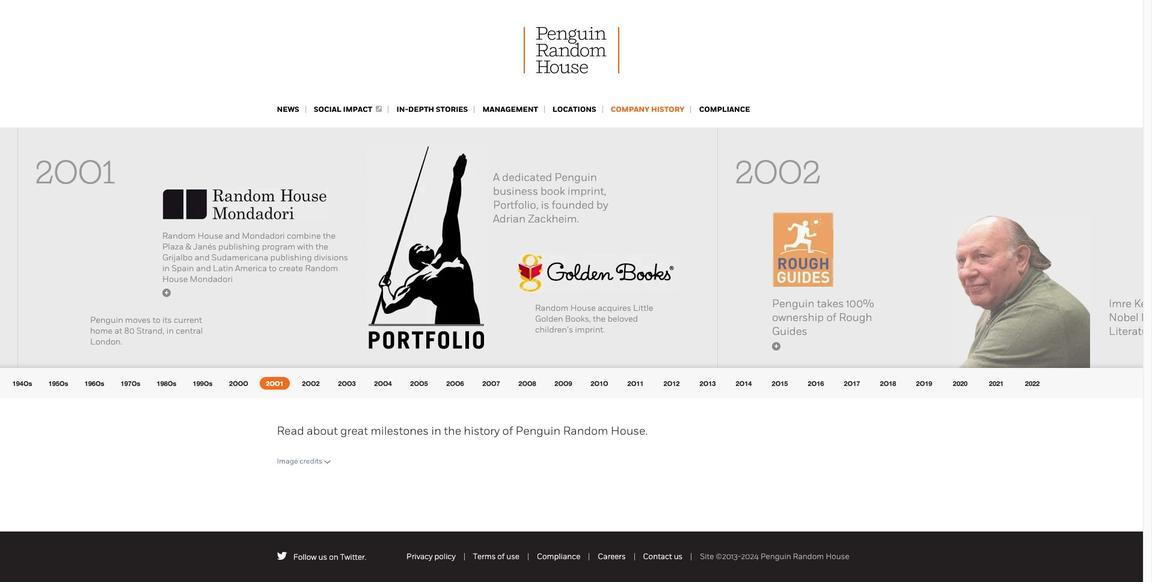Task type: vqa. For each thing, say whether or not it's contained in the screenshot.
2nd the language from the bottom of the Grupo Editorial, Penguin Random House'S Spanish Language Division, Acquired Major Independent Publisher Ediciones Salamandra And Catalan Language Publisher La Campana Llibres.
no



Task type: locate. For each thing, give the bounding box(es) containing it.
twitter.
[[340, 553, 366, 562]]

1 horizontal spatial +
[[774, 342, 779, 350]]

1 vertical spatial to
[[153, 315, 160, 325]]

random right 2024
[[793, 552, 824, 561]]

0 horizontal spatial +
[[164, 288, 169, 297]]

+
[[164, 288, 169, 297], [774, 342, 779, 350]]

2oo1
[[35, 153, 116, 192], [266, 380, 284, 387]]

2o1o
[[591, 380, 608, 387]]

0 horizontal spatial compliance
[[537, 552, 581, 561]]

1 vertical spatial history
[[464, 424, 500, 438]]

1 horizontal spatial history
[[651, 105, 685, 114]]

mondadori down latin in the top left of the page
[[190, 274, 233, 284]]

news link
[[277, 105, 299, 114]]

+ down guides
[[774, 342, 779, 350]]

2o17
[[844, 380, 860, 387]]

0 vertical spatial compliance link
[[699, 105, 750, 114]]

penguin up 'ownership'
[[772, 297, 815, 310]]

and up sudamericana
[[225, 231, 240, 241]]

penguin up home
[[90, 315, 123, 325]]

mondadori up 'program'
[[242, 231, 285, 241]]

random up golden
[[535, 303, 569, 313]]

1 horizontal spatial compliance
[[699, 105, 750, 114]]

in down its in the left bottom of the page
[[166, 326, 174, 336]]

house
[[198, 231, 223, 241], [162, 274, 188, 284], [570, 303, 596, 313], [826, 552, 850, 561]]

the inside random house acquires little golden books, the beloved children's imprint.
[[593, 314, 606, 324]]

spain
[[172, 263, 194, 274]]

in right milestones
[[431, 424, 441, 438]]

198os
[[157, 380, 176, 387]]

privacy policy link
[[407, 552, 456, 561]]

2oo5
[[410, 380, 428, 387]]

plaza
[[162, 242, 184, 252]]

of
[[827, 311, 837, 324], [503, 424, 513, 438], [498, 552, 505, 561]]

random
[[162, 231, 196, 241], [305, 263, 338, 274], [535, 303, 569, 313], [563, 424, 608, 438], [793, 552, 824, 561]]

us left 'on'
[[319, 553, 327, 562]]

us for follow
[[319, 553, 327, 562]]

1 vertical spatial +
[[774, 342, 779, 350]]

penguin
[[555, 171, 597, 184], [772, 297, 815, 310], [90, 315, 123, 325], [516, 424, 561, 438], [761, 552, 791, 561]]

read about great milestones in the history of penguin random house.
[[277, 424, 648, 438]]

1 vertical spatial compliance link
[[537, 552, 581, 561]]

in-depth stories link
[[397, 105, 468, 114]]

2 vertical spatial and
[[196, 263, 211, 274]]

1 vertical spatial publishing
[[270, 253, 312, 263]]

image credits link
[[277, 457, 331, 466]]

history down 2oo7
[[464, 424, 500, 438]]

©2013-
[[716, 552, 741, 561]]

0 vertical spatial 2oo1
[[35, 153, 116, 192]]

social impact link
[[314, 105, 382, 114]]

its
[[162, 315, 172, 325]]

dedicated
[[502, 171, 552, 184]]

great
[[340, 424, 368, 438]]

imprint.
[[575, 325, 605, 335]]

grijalbo
[[162, 253, 193, 263]]

terms of use link
[[473, 552, 520, 561]]

+ inside random house and mondadori combine the plaza & janés publishing program with the grijalbo and sudamericana publishing divisions in spain and latin america to create random house mondadori +
[[164, 288, 169, 297]]

1 vertical spatial of
[[503, 424, 513, 438]]

0 horizontal spatial us
[[319, 553, 327, 562]]

2o11
[[628, 380, 644, 387]]

current
[[174, 315, 202, 325]]

2 vertical spatial of
[[498, 552, 505, 561]]

1 horizontal spatial to
[[269, 263, 277, 274]]

random up plaza
[[162, 231, 196, 241]]

publishing up sudamericana
[[218, 242, 260, 252]]

1 vertical spatial 2oo2
[[302, 380, 320, 387]]

history
[[651, 105, 685, 114], [464, 424, 500, 438]]

+ up its in the left bottom of the page
[[164, 288, 169, 297]]

compliance
[[699, 105, 750, 114], [537, 552, 581, 561]]

news
[[277, 105, 299, 114]]

to left create
[[269, 263, 277, 274]]

197os
[[121, 380, 140, 387]]

penguin up "imprint,"
[[555, 171, 597, 184]]

0 horizontal spatial compliance link
[[537, 552, 581, 561]]

and down janés
[[195, 253, 210, 263]]

policy
[[435, 552, 456, 561]]

about
[[307, 424, 338, 438]]

1 horizontal spatial 2oo1
[[266, 380, 284, 387]]

image credits
[[277, 457, 322, 466]]

privacy policy
[[407, 552, 456, 561]]

0 vertical spatial in
[[162, 263, 170, 274]]

ownership
[[772, 311, 824, 324]]

locations link
[[553, 105, 596, 114]]

us right the contact
[[674, 552, 683, 561]]

0 vertical spatial +
[[164, 288, 169, 297]]

0 vertical spatial to
[[269, 263, 277, 274]]

penguin right 2024
[[761, 552, 791, 561]]

in inside random house and mondadori combine the plaza & janés publishing program with the grijalbo and sudamericana publishing divisions in spain and latin america to create random house mondadori +
[[162, 263, 170, 274]]

1 horizontal spatial us
[[674, 552, 683, 561]]

195os
[[48, 380, 68, 387]]

latin
[[213, 263, 233, 274]]

0 horizontal spatial 2oo2
[[302, 380, 320, 387]]

2 vertical spatial in
[[431, 424, 441, 438]]

imprint,
[[568, 185, 607, 198]]

1 horizontal spatial mondadori
[[242, 231, 285, 241]]

mondadori
[[242, 231, 285, 241], [190, 274, 233, 284]]

194os
[[12, 380, 32, 387]]

guides
[[772, 325, 808, 338]]

book
[[541, 185, 565, 198]]

to
[[269, 263, 277, 274], [153, 315, 160, 325]]

and left latin in the top left of the page
[[196, 263, 211, 274]]

2oo7
[[483, 380, 500, 387]]

takes
[[817, 297, 844, 310]]

in down grijalbo
[[162, 263, 170, 274]]

penguin random house image
[[524, 27, 620, 73]]

1 vertical spatial in
[[166, 326, 174, 336]]

0 vertical spatial publishing
[[218, 242, 260, 252]]

2024
[[741, 552, 759, 561]]

house inside random house acquires little golden books, the beloved children's imprint.
[[570, 303, 596, 313]]

196os
[[85, 380, 104, 387]]

at
[[115, 326, 122, 336]]

site ©2013-2024 penguin random house
[[700, 552, 850, 561]]

0 horizontal spatial 2oo1
[[35, 153, 116, 192]]

0 horizontal spatial mondadori
[[190, 274, 233, 284]]

little
[[633, 303, 653, 313]]

199os
[[193, 380, 213, 387]]

0 vertical spatial of
[[827, 311, 837, 324]]

company
[[611, 105, 650, 114]]

management
[[483, 105, 538, 114]]

publishing up create
[[270, 253, 312, 263]]

0 vertical spatial 2oo2
[[735, 153, 821, 192]]

contact
[[643, 552, 672, 561]]

to left its in the left bottom of the page
[[153, 315, 160, 325]]

0 vertical spatial history
[[651, 105, 685, 114]]

the
[[323, 231, 336, 241], [316, 242, 328, 252], [593, 314, 606, 324], [444, 424, 461, 438]]

use
[[507, 552, 520, 561]]

history right company
[[651, 105, 685, 114]]

0 horizontal spatial to
[[153, 315, 160, 325]]

zackheim.
[[528, 212, 579, 226]]

2022
[[1025, 380, 1040, 387]]

2oo8
[[519, 380, 536, 387]]



Task type: describe. For each thing, give the bounding box(es) containing it.
1 horizontal spatial 2oo2
[[735, 153, 821, 192]]

combine
[[287, 231, 321, 241]]

penguin inside a dedicated penguin business book imprint, portfolio, is founded by adrian zackheim.
[[555, 171, 597, 184]]

terms
[[473, 552, 496, 561]]

divisions
[[314, 253, 348, 263]]

house.
[[611, 424, 648, 438]]

2o18
[[880, 380, 896, 387]]

rough
[[839, 311, 873, 324]]

company history link
[[611, 105, 685, 114]]

random inside random house acquires little golden books, the beloved children's imprint.
[[535, 303, 569, 313]]

careers link
[[598, 552, 626, 561]]

2oo4
[[374, 380, 392, 387]]

penguin moves to its current home at 80 strand, in central london.
[[90, 315, 203, 347]]

image
[[277, 457, 298, 466]]

in-
[[397, 105, 408, 114]]

2o15
[[772, 380, 788, 387]]

0 vertical spatial compliance
[[699, 105, 750, 114]]

random house acquires little golden books, the beloved children's imprint.
[[535, 303, 653, 335]]

founded
[[552, 198, 594, 212]]

site
[[700, 552, 714, 561]]

penguin inside penguin takes 100% ownership of rough guides +
[[772, 297, 815, 310]]

us for contact
[[674, 552, 683, 561]]

on
[[329, 553, 338, 562]]

penguin down 2oo8
[[516, 424, 561, 438]]

in-depth stories
[[397, 105, 468, 114]]

of inside penguin takes 100% ownership of rough guides +
[[827, 311, 837, 324]]

program
[[262, 242, 295, 252]]

create
[[279, 263, 303, 274]]

acquires
[[598, 303, 631, 313]]

sudamericana
[[212, 253, 268, 263]]

contact us link
[[643, 552, 683, 561]]

locations
[[553, 105, 596, 114]]

&
[[186, 242, 192, 252]]

0 vertical spatial mondadori
[[242, 231, 285, 241]]

imre
[[1109, 297, 1132, 310]]

0 vertical spatial and
[[225, 231, 240, 241]]

imre kert
[[1109, 297, 1152, 338]]

2021
[[989, 380, 1004, 387]]

social impact
[[314, 105, 372, 114]]

adrian
[[493, 212, 526, 226]]

1 horizontal spatial compliance link
[[699, 105, 750, 114]]

business
[[493, 185, 538, 198]]

2o14
[[736, 380, 752, 387]]

2020
[[953, 380, 968, 387]]

america
[[235, 263, 267, 274]]

1 vertical spatial mondadori
[[190, 274, 233, 284]]

2o16
[[808, 380, 824, 387]]

books,
[[565, 314, 591, 324]]

random left house.
[[563, 424, 608, 438]]

golden
[[535, 314, 563, 324]]

in inside penguin moves to its current home at 80 strand, in central london.
[[166, 326, 174, 336]]

moves
[[125, 315, 151, 325]]

credits
[[300, 457, 322, 466]]

a dedicated penguin business book imprint, portfolio, is founded by adrian zackheim.
[[493, 171, 609, 226]]

by
[[597, 198, 609, 212]]

+ inside penguin takes 100% ownership of rough guides +
[[774, 342, 779, 350]]

0 horizontal spatial history
[[464, 424, 500, 438]]

contact us
[[643, 552, 683, 561]]

2oo3
[[338, 380, 356, 387]]

penguin takes 100% ownership of rough guides +
[[772, 297, 874, 350]]

privacy
[[407, 552, 433, 561]]

portfolio,
[[493, 198, 539, 212]]

management link
[[483, 105, 538, 114]]

to inside random house and mondadori combine the plaza & janés publishing program with the grijalbo and sudamericana publishing divisions in spain and latin america to create random house mondadori +
[[269, 263, 277, 274]]

2ooo
[[229, 380, 248, 387]]

follow us on twitter.
[[293, 553, 366, 562]]

2o19
[[916, 380, 933, 387]]

careers
[[598, 552, 626, 561]]

social
[[314, 105, 342, 114]]

100%
[[847, 297, 874, 310]]

0 horizontal spatial publishing
[[218, 242, 260, 252]]

random down divisions
[[305, 263, 338, 274]]

company history
[[611, 105, 685, 114]]

1 vertical spatial 2oo1
[[266, 380, 284, 387]]

1 horizontal spatial publishing
[[270, 253, 312, 263]]

to inside penguin moves to its current home at 80 strand, in central london.
[[153, 315, 160, 325]]

janés
[[193, 242, 216, 252]]

depth
[[408, 105, 434, 114]]

home
[[90, 326, 113, 336]]

2o12
[[664, 380, 680, 387]]

stories
[[436, 105, 468, 114]]

london.
[[90, 337, 122, 347]]

with
[[297, 242, 314, 252]]

milestones
[[371, 424, 429, 438]]

penguin inside penguin moves to its current home at 80 strand, in central london.
[[90, 315, 123, 325]]

impact
[[343, 105, 372, 114]]

follow
[[293, 553, 317, 562]]

1 vertical spatial compliance
[[537, 552, 581, 561]]

central
[[176, 326, 203, 336]]

beloved
[[608, 314, 638, 324]]

1 vertical spatial and
[[195, 253, 210, 263]]

terms of use
[[473, 552, 520, 561]]



